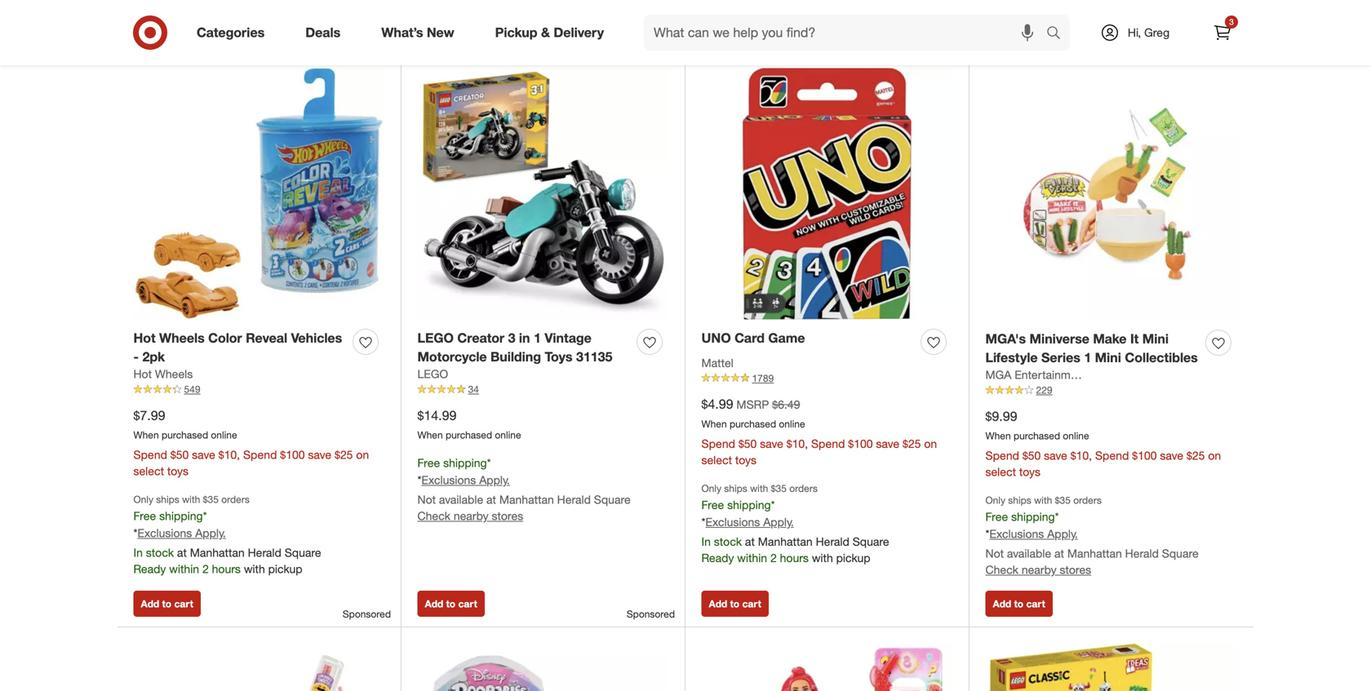 Task type: describe. For each thing, give the bounding box(es) containing it.
add to cart for $4.99
[[709, 598, 762, 610]]

select inside the $4.99 msrp $6.49 when purchased online spend $50 save $10, spend $100 save $25 on select toys
[[702, 453, 732, 467]]

$10, for hot wheels color reveal vehicles - 2pk
[[219, 448, 240, 462]]

hot wheels color reveal vehicles - 2pk link
[[133, 329, 347, 366]]

pickup & delivery link
[[481, 15, 625, 51]]

lego for lego
[[418, 367, 448, 381]]

$6.49
[[772, 398, 800, 412]]

hours inside only ships with $35 orders free shipping * * exclusions apply. in stock at  manhattan herald square ready within 2 hours with pickup
[[780, 551, 809, 565]]

shipping inside "only ships with $35 orders free shipping * * exclusions apply. not available at manhattan herald square check nearby stores"
[[1012, 510, 1055, 524]]

shop in store button
[[868, 0, 987, 33]]

mga entertainment link
[[986, 367, 1087, 383]]

$25 for hot wheels color reveal vehicles - 2pk
[[335, 448, 353, 462]]

229 link
[[986, 383, 1238, 398]]

toys inside the $4.99 msrp $6.49 when purchased online spend $50 save $10, spend $100 save $25 on select toys
[[736, 453, 757, 467]]

549 link
[[133, 383, 385, 397]]

1 horizontal spatial 3
[[1230, 17, 1234, 27]]

549
[[184, 383, 200, 396]]

1 sponsored from the left
[[343, 608, 391, 620]]

ready inside only ships with $35 orders free shipping * * exclusions apply. in stock at  manhattan herald square ready within 2 hours with pickup
[[702, 551, 734, 565]]

at inside only ships with $35 orders free shipping * * exclusions apply. in stock at  manhattan herald square ready within 2 hours with pickup
[[745, 535, 755, 549]]

what's new
[[381, 25, 454, 40]]

in inside button
[[933, 7, 943, 22]]

$4.99
[[702, 396, 734, 412]]

new
[[427, 25, 454, 40]]

exclusions inside free shipping * * exclusions apply. in stock at  manhattan herald square ready within 2 hours with pickup
[[138, 526, 192, 540]]

herald inside free shipping * * exclusions apply. in stock at  manhattan herald square ready within 2 hours with pickup
[[248, 546, 282, 560]]

select for mga's miniverse make it mini lifestyle series 1 mini collectibles
[[986, 465, 1016, 479]]

$50 inside the $4.99 msrp $6.49 when purchased online spend $50 save $10, spend $100 save $25 on select toys
[[739, 437, 757, 451]]

$10, for mga's miniverse make it mini lifestyle series 1 mini collectibles
[[1071, 449, 1092, 463]]

herald inside free shipping * * exclusions apply. not available at manhattan herald square check nearby stores
[[557, 493, 591, 507]]

What can we help you find? suggestions appear below search field
[[644, 15, 1051, 51]]

deals link
[[292, 15, 361, 51]]

lifestyle
[[986, 350, 1038, 366]]

mga's miniverse make it mini lifestyle series 1 mini collectibles link
[[986, 330, 1200, 367]]

add to cart for $14.99
[[425, 598, 477, 610]]

uno card game
[[702, 330, 805, 346]]

wheels for hot wheels color reveal vehicles - 2pk
[[159, 330, 205, 346]]

$4.99 msrp $6.49 when purchased online spend $50 save $10, spend $100 save $25 on select toys
[[702, 396, 937, 467]]

same day delivery
[[1024, 7, 1134, 22]]

manhattan inside only ships with $35 orders free shipping * * exclusions apply. in stock at  manhattan herald square ready within 2 hours with pickup
[[758, 535, 813, 549]]

herald inside only ships with $35 orders free shipping * * exclusions apply. in stock at  manhattan herald square ready within 2 hours with pickup
[[816, 535, 850, 549]]

search button
[[1039, 15, 1079, 54]]

hot wheels
[[133, 367, 193, 381]]

stores inside free shipping * * exclusions apply. not available at manhattan herald square check nearby stores
[[492, 509, 523, 523]]

hot wheels color reveal vehicles - 2pk
[[133, 330, 342, 365]]

uno card game link
[[702, 329, 805, 348]]

free inside free shipping * * exclusions apply. not available at manhattan herald square check nearby stores
[[418, 456, 440, 470]]

vintage
[[545, 330, 592, 346]]

shipping inside only ships with $35 orders free shipping * * exclusions apply. in stock at  manhattan herald square ready within 2 hours with pickup
[[728, 498, 771, 512]]

exclusions inside only ships with $35 orders free shipping * * exclusions apply. in stock at  manhattan herald square ready within 2 hours with pickup
[[706, 515, 760, 529]]

only for $4.99
[[702, 482, 722, 495]]

purchased for hot wheels color reveal vehicles - 2pk
[[162, 429, 208, 441]]

2pk
[[142, 349, 165, 365]]

available inside free shipping * * exclusions apply. not available at manhattan herald square check nearby stores
[[439, 493, 483, 507]]

1,474 results
[[127, 1, 240, 24]]

free shipping * * exclusions apply. in stock at  manhattan herald square ready within 2 hours with pickup
[[133, 509, 321, 576]]

mga's
[[986, 331, 1026, 347]]

pickup for pickup & delivery
[[495, 25, 538, 40]]

motorcycle
[[418, 349, 487, 365]]

free inside only ships with $35 orders free shipping * * exclusions apply. in stock at  manhattan herald square ready within 2 hours with pickup
[[702, 498, 724, 512]]

spend down 229 link
[[1096, 449, 1129, 463]]

$7.99
[[133, 408, 165, 424]]

exclusions inside free shipping * * exclusions apply. not available at manhattan herald square check nearby stores
[[422, 473, 476, 487]]

lego creator 3 in 1 vintage motorcycle building toys 31135 link
[[418, 329, 631, 366]]

orders for $4.99
[[790, 482, 818, 495]]

nearby inside free shipping * * exclusions apply. not available at manhattan herald square check nearby stores
[[454, 509, 489, 523]]

spend down 549 link at the left bottom
[[243, 448, 277, 462]]

creator
[[458, 330, 505, 346]]

uno
[[702, 330, 731, 346]]

what's
[[381, 25, 423, 40]]

delivery for same day delivery
[[1087, 7, 1134, 22]]

delivery for pickup & delivery
[[554, 25, 604, 40]]

reveal
[[246, 330, 288, 346]]

it
[[1131, 331, 1139, 347]]

at inside free shipping * * exclusions apply. not available at manhattan herald square check nearby stores
[[487, 493, 496, 507]]

0 horizontal spatial orders
[[221, 494, 250, 506]]

online inside the $4.99 msrp $6.49 when purchased online spend $50 save $10, spend $100 save $25 on select toys
[[779, 418, 805, 430]]

exclusions inside "only ships with $35 orders free shipping * * exclusions apply. not available at manhattan herald square check nearby stores"
[[990, 527, 1044, 541]]

hi,
[[1128, 25, 1141, 40]]

add to cart button for $4.99
[[702, 591, 769, 617]]

with for only ships with $35 orders
[[182, 494, 200, 506]]

cart for $7.99
[[174, 598, 193, 610]]

mga
[[986, 368, 1012, 382]]

hi, greg
[[1128, 25, 1170, 40]]

1,474
[[127, 1, 174, 24]]

day
[[1061, 7, 1084, 22]]

purchased inside the $4.99 msrp $6.49 when purchased online spend $50 save $10, spend $100 save $25 on select toys
[[730, 418, 776, 430]]

same day delivery button
[[994, 0, 1145, 33]]

when for mga's miniverse make it mini lifestyle series 1 mini collectibles
[[986, 430, 1011, 442]]

what's new link
[[368, 15, 475, 51]]

square inside only ships with $35 orders free shipping * * exclusions apply. in stock at  manhattan herald square ready within 2 hours with pickup
[[853, 535, 890, 549]]

square inside free shipping * * exclusions apply. not available at manhattan herald square check nearby stores
[[594, 493, 631, 507]]

color
[[208, 330, 242, 346]]

pickup inside only ships with $35 orders free shipping * * exclusions apply. in stock at  manhattan herald square ready within 2 hours with pickup
[[837, 551, 871, 565]]

available inside "only ships with $35 orders free shipping * * exclusions apply. not available at manhattan herald square check nearby stores"
[[1007, 547, 1052, 561]]

$7.99 when purchased online spend $50 save $10, spend $100 save $25 on select toys
[[133, 408, 369, 478]]

lego creator 3 in 1 vintage motorcycle building toys 31135
[[418, 330, 613, 365]]

on for hot wheels color reveal vehicles - 2pk
[[356, 448, 369, 462]]

add to cart button for $9.99
[[986, 591, 1053, 617]]

card
[[735, 330, 765, 346]]

add for $14.99
[[425, 598, 444, 610]]

add for $9.99
[[993, 598, 1012, 610]]

shipping button
[[1152, 0, 1244, 33]]

msrp
[[737, 398, 769, 412]]

1 inside 'mga's miniverse make it mini lifestyle series 1 mini collectibles'
[[1084, 350, 1092, 366]]

0 vertical spatial mini
[[1143, 331, 1169, 347]]

pickup button
[[782, 0, 862, 33]]

$14.99 when purchased online
[[418, 408, 521, 441]]

when inside the $4.99 msrp $6.49 when purchased online spend $50 save $10, spend $100 save $25 on select toys
[[702, 418, 727, 430]]

hours inside free shipping * * exclusions apply. in stock at  manhattan herald square ready within 2 hours with pickup
[[212, 562, 241, 576]]

online for mga's miniverse make it mini lifestyle series 1 mini collectibles
[[1063, 430, 1090, 442]]

2 inside only ships with $35 orders free shipping * * exclusions apply. in stock at  manhattan herald square ready within 2 hours with pickup
[[771, 551, 777, 565]]

orders for $9.99
[[1074, 494, 1102, 507]]

check nearby stores button for $9.99
[[986, 562, 1092, 578]]

miniverse
[[1030, 331, 1090, 347]]

mga entertainment
[[986, 368, 1087, 382]]

only ships with $35 orders
[[133, 494, 250, 506]]

&
[[541, 25, 550, 40]]

same
[[1024, 7, 1058, 22]]

results
[[180, 1, 240, 24]]

categories link
[[183, 15, 285, 51]]

spend down $4.99
[[702, 437, 736, 451]]

stores inside "only ships with $35 orders free shipping * * exclusions apply. not available at manhattan herald square check nearby stores"
[[1060, 563, 1092, 577]]

34 link
[[418, 383, 669, 397]]

series
[[1042, 350, 1081, 366]]

exclusions apply. link for $14.99
[[422, 473, 510, 487]]

31135
[[576, 349, 613, 365]]



Task type: vqa. For each thing, say whether or not it's contained in the screenshot.
Exclusions within Only Ships With $35 Orders Free Shipping * * Exclusions Apply. Not Available At Manhattan Herald Square Check Nearby Stores
yes



Task type: locate. For each thing, give the bounding box(es) containing it.
only for $9.99
[[986, 494, 1006, 507]]

on inside $9.99 when purchased online spend $50 save $10, spend $100 save $25 on select toys
[[1209, 449, 1221, 463]]

lego up motorcycle
[[418, 330, 454, 346]]

$50 for mga's miniverse make it mini lifestyle series 1 mini collectibles
[[1023, 449, 1041, 463]]

pickup for pickup
[[812, 7, 851, 22]]

purchased inside $7.99 when purchased online spend $50 save $10, spend $100 save $25 on select toys
[[162, 429, 208, 441]]

hot for hot wheels color reveal vehicles - 2pk
[[133, 330, 156, 346]]

mga's miniverse make it mini lifestyle series 1 mini collectibles image
[[986, 68, 1238, 320], [986, 68, 1238, 320]]

on inside $7.99 when purchased online spend $50 save $10, spend $100 save $25 on select toys
[[356, 448, 369, 462]]

0 horizontal spatial $100
[[280, 448, 305, 462]]

$10, inside $7.99 when purchased online spend $50 save $10, spend $100 save $25 on select toys
[[219, 448, 240, 462]]

toys for mga's miniverse make it mini lifestyle series 1 mini collectibles
[[1020, 465, 1041, 479]]

1 vertical spatial 1
[[1084, 350, 1092, 366]]

barbie pop reveal fruit series watermelon crush doll, 8 surprises include pet, slime, scent & color change image
[[702, 644, 953, 692], [702, 644, 953, 692]]

in left "store"
[[933, 7, 943, 22]]

add to cart button for $14.99
[[418, 591, 485, 617]]

add to cart for $7.99
[[141, 598, 193, 610]]

pickup inside free shipping * * exclusions apply. in stock at  manhattan herald square ready within 2 hours with pickup
[[268, 562, 303, 576]]

online down 229 link
[[1063, 430, 1090, 442]]

toys for hot wheels color reveal vehicles - 2pk
[[167, 464, 189, 478]]

1 horizontal spatial $10,
[[787, 437, 808, 451]]

in inside lego creator 3 in 1 vintage motorcycle building toys 31135
[[519, 330, 530, 346]]

0 horizontal spatial on
[[356, 448, 369, 462]]

1 vertical spatial wheels
[[155, 367, 193, 381]]

cart for $14.99
[[458, 598, 477, 610]]

apply. inside only ships with $35 orders free shipping * * exclusions apply. in stock at  manhattan herald square ready within 2 hours with pickup
[[764, 515, 794, 529]]

$100 down 1789 link
[[848, 437, 873, 451]]

cart for $9.99
[[1027, 598, 1046, 610]]

ships inside only ships with $35 orders free shipping * * exclusions apply. in stock at  manhattan herald square ready within 2 hours with pickup
[[724, 482, 748, 495]]

delivery
[[1087, 7, 1134, 22], [554, 25, 604, 40]]

pickup inside pickup button
[[812, 7, 851, 22]]

exclusions apply. link for $9.99
[[990, 527, 1078, 541]]

only ships with $35 orders free shipping * * exclusions apply. in stock at  manhattan herald square ready within 2 hours with pickup
[[702, 482, 890, 565]]

stock inside free shipping * * exclusions apply. in stock at  manhattan herald square ready within 2 hours with pickup
[[146, 546, 174, 560]]

orders down the $4.99 msrp $6.49 when purchased online spend $50 save $10, spend $100 save $25 on select toys
[[790, 482, 818, 495]]

2 horizontal spatial $10,
[[1071, 449, 1092, 463]]

mga's miniverse make it mini lifestyle series 1 mini collectibles
[[986, 331, 1198, 366]]

1 horizontal spatial available
[[1007, 547, 1052, 561]]

online inside $14.99 when purchased online
[[495, 429, 521, 441]]

0 horizontal spatial 2
[[202, 562, 209, 576]]

uno card game image
[[702, 68, 953, 320], [702, 68, 953, 320]]

0 horizontal spatial 1
[[534, 330, 541, 346]]

$25 inside $9.99 when purchased online spend $50 save $10, spend $100 save $25 on select toys
[[1187, 449, 1205, 463]]

apply. inside free shipping * * exclusions apply. in stock at  manhattan herald square ready within 2 hours with pickup
[[195, 526, 226, 540]]

2 horizontal spatial orders
[[1074, 494, 1102, 507]]

2 lego from the top
[[418, 367, 448, 381]]

store
[[947, 7, 977, 22]]

2 sponsored from the left
[[627, 608, 675, 620]]

$100 inside the $4.99 msrp $6.49 when purchased online spend $50 save $10, spend $100 save $25 on select toys
[[848, 437, 873, 451]]

0 horizontal spatial $10,
[[219, 448, 240, 462]]

hot inside hot wheels color reveal vehicles - 2pk
[[133, 330, 156, 346]]

add
[[141, 598, 159, 610], [425, 598, 444, 610], [709, 598, 728, 610], [993, 598, 1012, 610]]

exclusions apply. link for $7.99
[[138, 526, 226, 540]]

0 horizontal spatial pickup
[[268, 562, 303, 576]]

online
[[779, 418, 805, 430], [211, 429, 237, 441], [495, 429, 521, 441], [1063, 430, 1090, 442]]

orders inside only ships with $35 orders free shipping * * exclusions apply. in stock at  manhattan herald square ready within 2 hours with pickup
[[790, 482, 818, 495]]

$25 inside $7.99 when purchased online spend $50 save $10, spend $100 save $25 on select toys
[[335, 448, 353, 462]]

to for $9.99
[[1014, 598, 1024, 610]]

1 vertical spatial mini
[[1095, 350, 1122, 366]]

make
[[1094, 331, 1127, 347]]

ready
[[702, 551, 734, 565], [133, 562, 166, 576]]

at inside "only ships with $35 orders free shipping * * exclusions apply. not available at manhattan herald square check nearby stores"
[[1055, 547, 1065, 561]]

1 horizontal spatial stores
[[1060, 563, 1092, 577]]

not inside free shipping * * exclusions apply. not available at manhattan herald square check nearby stores
[[418, 493, 436, 507]]

3 inside lego creator 3 in 1 vintage motorcycle building toys 31135
[[508, 330, 516, 346]]

spend down $7.99
[[133, 448, 167, 462]]

ships for $4.99
[[724, 482, 748, 495]]

exclusions apply. link
[[422, 473, 510, 487], [706, 515, 794, 529], [138, 526, 226, 540], [990, 527, 1078, 541]]

collectibles
[[1125, 350, 1198, 366]]

1 horizontal spatial toys
[[736, 453, 757, 467]]

lego classic creative monsters 11017 building kit with 5 toys image
[[986, 644, 1238, 692], [986, 644, 1238, 692]]

within inside only ships with $35 orders free shipping * * exclusions apply. in stock at  manhattan herald square ready within 2 hours with pickup
[[737, 551, 767, 565]]

3 add to cart from the left
[[709, 598, 762, 610]]

0 vertical spatial 3
[[1230, 17, 1234, 27]]

$35 up free shipping * * exclusions apply. in stock at  manhattan herald square ready within 2 hours with pickup
[[203, 494, 219, 506]]

2 add to cart button from the left
[[418, 591, 485, 617]]

0 horizontal spatial within
[[169, 562, 199, 576]]

$10,
[[787, 437, 808, 451], [219, 448, 240, 462], [1071, 449, 1092, 463]]

spend down 1789 link
[[811, 437, 845, 451]]

$35 for $4.99
[[771, 482, 787, 495]]

manhattan inside free shipping * * exclusions apply. in stock at  manhattan herald square ready within 2 hours with pickup
[[190, 546, 245, 560]]

ships inside "only ships with $35 orders free shipping * * exclusions apply. not available at manhattan herald square check nearby stores"
[[1008, 494, 1032, 507]]

check
[[418, 509, 451, 523], [986, 563, 1019, 577]]

1 horizontal spatial $100
[[848, 437, 873, 451]]

stock inside only ships with $35 orders free shipping * * exclusions apply. in stock at  manhattan herald square ready within 2 hours with pickup
[[714, 535, 742, 549]]

1 right series
[[1084, 350, 1092, 366]]

1 vertical spatial nearby
[[1022, 563, 1057, 577]]

purchased for mga's miniverse make it mini lifestyle series 1 mini collectibles
[[1014, 430, 1061, 442]]

when for hot wheels color reveal vehicles - 2pk
[[133, 429, 159, 441]]

34
[[468, 383, 479, 396]]

2 horizontal spatial toys
[[1020, 465, 1041, 479]]

2 to from the left
[[446, 598, 456, 610]]

purchased for lego creator 3 in 1 vintage motorcycle building toys 31135
[[446, 429, 492, 441]]

entertainment
[[1015, 368, 1087, 382]]

0 vertical spatial check nearby stores button
[[418, 508, 523, 524]]

delivery inside same day delivery button
[[1087, 7, 1134, 22]]

only ships with $35 orders free shipping * * exclusions apply. not available at manhattan herald square check nearby stores
[[986, 494, 1199, 577]]

0 horizontal spatial $50
[[170, 448, 189, 462]]

pickup & delivery
[[495, 25, 604, 40]]

mga's miniverse make it mini food diner series 2 mini collectibles image
[[133, 644, 385, 692], [133, 644, 385, 692]]

1 horizontal spatial within
[[737, 551, 767, 565]]

3 to from the left
[[730, 598, 740, 610]]

1 lego from the top
[[418, 330, 454, 346]]

lego inside lego creator 3 in 1 vintage motorcycle building toys 31135
[[418, 330, 454, 346]]

nearby
[[454, 509, 489, 523], [1022, 563, 1057, 577]]

online down $6.49 on the bottom of page
[[779, 418, 805, 430]]

apply. inside "only ships with $35 orders free shipping * * exclusions apply. not available at manhattan herald square check nearby stores"
[[1048, 527, 1078, 541]]

3 up building
[[508, 330, 516, 346]]

3 add from the left
[[709, 598, 728, 610]]

select down $9.99
[[986, 465, 1016, 479]]

wheels for hot wheels
[[155, 367, 193, 381]]

0 vertical spatial wheels
[[159, 330, 205, 346]]

0 horizontal spatial nearby
[[454, 509, 489, 523]]

shipping
[[1182, 7, 1234, 22]]

online down 549 link at the left bottom
[[211, 429, 237, 441]]

0 horizontal spatial toys
[[167, 464, 189, 478]]

purchased inside $9.99 when purchased online spend $50 save $10, spend $100 save $25 on select toys
[[1014, 430, 1061, 442]]

4 add to cart button from the left
[[986, 591, 1053, 617]]

2 horizontal spatial $25
[[1187, 449, 1205, 463]]

purchased down $9.99
[[1014, 430, 1061, 442]]

check nearby stores button for $14.99
[[418, 508, 523, 524]]

ships
[[724, 482, 748, 495], [156, 494, 179, 506], [1008, 494, 1032, 507]]

stock
[[714, 535, 742, 549], [146, 546, 174, 560]]

to for $4.99
[[730, 598, 740, 610]]

0 vertical spatial nearby
[[454, 509, 489, 523]]

online for hot wheels color reveal vehicles - 2pk
[[211, 429, 237, 441]]

1 horizontal spatial select
[[702, 453, 732, 467]]

with for only ships with $35 orders free shipping * * exclusions apply. not available at manhattan herald square check nearby stores
[[1034, 494, 1053, 507]]

$50 for hot wheels color reveal vehicles - 2pk
[[170, 448, 189, 462]]

0 horizontal spatial mini
[[1095, 350, 1122, 366]]

stores
[[492, 509, 523, 523], [1060, 563, 1092, 577]]

1 vertical spatial lego
[[418, 367, 448, 381]]

2 inside free shipping * * exclusions apply. in stock at  manhattan herald square ready within 2 hours with pickup
[[202, 562, 209, 576]]

$100 for mga's miniverse make it mini lifestyle series 1 mini collectibles
[[1133, 449, 1157, 463]]

hot
[[133, 330, 156, 346], [133, 367, 152, 381]]

229
[[1036, 384, 1053, 397]]

when down $9.99
[[986, 430, 1011, 442]]

manhattan inside "only ships with $35 orders free shipping * * exclusions apply. not available at manhattan herald square check nearby stores"
[[1068, 547, 1122, 561]]

hot up "-"
[[133, 330, 156, 346]]

when for lego creator 3 in 1 vintage motorcycle building toys 31135
[[418, 429, 443, 441]]

1 add to cart from the left
[[141, 598, 193, 610]]

hot wheels link
[[133, 366, 193, 383]]

1 vertical spatial check nearby stores button
[[986, 562, 1092, 578]]

0 vertical spatial not
[[418, 493, 436, 507]]

0 horizontal spatial check
[[418, 509, 451, 523]]

with inside "only ships with $35 orders free shipping * * exclusions apply. not available at manhattan herald square check nearby stores"
[[1034, 494, 1053, 507]]

$10, down 229 link
[[1071, 449, 1092, 463]]

check nearby stores button
[[418, 508, 523, 524], [986, 562, 1092, 578]]

0 horizontal spatial ships
[[156, 494, 179, 506]]

1 horizontal spatial ships
[[724, 482, 748, 495]]

$100 down 549 link at the left bottom
[[280, 448, 305, 462]]

1789 link
[[702, 371, 953, 386]]

1 add to cart button from the left
[[133, 591, 201, 617]]

1789
[[752, 372, 774, 385]]

within
[[737, 551, 767, 565], [169, 562, 199, 576]]

purchased down '$14.99'
[[446, 429, 492, 441]]

1 vertical spatial available
[[1007, 547, 1052, 561]]

mattel link
[[702, 355, 734, 371]]

1 horizontal spatial on
[[924, 437, 937, 451]]

ready inside free shipping * * exclusions apply. in stock at  manhattan herald square ready within 2 hours with pickup
[[133, 562, 166, 576]]

4 add from the left
[[993, 598, 1012, 610]]

mini down make
[[1095, 350, 1122, 366]]

select up only ships with $35 orders
[[133, 464, 164, 478]]

0 vertical spatial hot
[[133, 330, 156, 346]]

$50 inside $9.99 when purchased online spend $50 save $10, spend $100 save $25 on select toys
[[1023, 449, 1041, 463]]

herald
[[557, 493, 591, 507], [816, 535, 850, 549], [248, 546, 282, 560], [1126, 547, 1159, 561]]

categories
[[197, 25, 265, 40]]

1 horizontal spatial hours
[[780, 551, 809, 565]]

1 vertical spatial stores
[[1060, 563, 1092, 577]]

$100 inside $7.99 when purchased online spend $50 save $10, spend $100 save $25 on select toys
[[280, 448, 305, 462]]

$9.99
[[986, 408, 1018, 424]]

1 vertical spatial hot
[[133, 367, 152, 381]]

orders down $9.99 when purchased online spend $50 save $10, spend $100 save $25 on select toys
[[1074, 494, 1102, 507]]

purchased down msrp
[[730, 418, 776, 430]]

$50 down 229
[[1023, 449, 1041, 463]]

only
[[702, 482, 722, 495], [133, 494, 153, 506], [986, 494, 1006, 507]]

lego down motorcycle
[[418, 367, 448, 381]]

with inside free shipping * * exclusions apply. in stock at  manhattan herald square ready within 2 hours with pickup
[[244, 562, 265, 576]]

to
[[162, 598, 172, 610], [446, 598, 456, 610], [730, 598, 740, 610], [1014, 598, 1024, 610]]

apply. inside free shipping * * exclusions apply. not available at manhattan herald square check nearby stores
[[479, 473, 510, 487]]

1 to from the left
[[162, 598, 172, 610]]

3 cart from the left
[[742, 598, 762, 610]]

$50 up only ships with $35 orders
[[170, 448, 189, 462]]

3 add to cart button from the left
[[702, 591, 769, 617]]

$14.99
[[418, 408, 457, 424]]

search
[[1039, 26, 1079, 42]]

0 horizontal spatial hours
[[212, 562, 241, 576]]

purchased down $7.99
[[162, 429, 208, 441]]

cart for $4.99
[[742, 598, 762, 610]]

exclusions apply. link for $4.99
[[706, 515, 794, 529]]

select for hot wheels color reveal vehicles - 2pk
[[133, 464, 164, 478]]

0 horizontal spatial not
[[418, 493, 436, 507]]

square inside "only ships with $35 orders free shipping * * exclusions apply. not available at manhattan herald square check nearby stores"
[[1162, 547, 1199, 561]]

3 right the greg
[[1230, 17, 1234, 27]]

2 cart from the left
[[458, 598, 477, 610]]

in up building
[[519, 330, 530, 346]]

1 horizontal spatial only
[[702, 482, 722, 495]]

manhattan
[[500, 493, 554, 507], [758, 535, 813, 549], [190, 546, 245, 560], [1068, 547, 1122, 561]]

4 to from the left
[[1014, 598, 1024, 610]]

0 horizontal spatial in
[[519, 330, 530, 346]]

with for only ships with $35 orders free shipping * * exclusions apply. in stock at  manhattan herald square ready within 2 hours with pickup
[[750, 482, 768, 495]]

1 horizontal spatial mini
[[1143, 331, 1169, 347]]

lego creator 3 in 1 vintage motorcycle building toys 31135 image
[[418, 68, 669, 320], [418, 68, 669, 320]]

1
[[534, 330, 541, 346], [1084, 350, 1092, 366]]

shop in store
[[899, 7, 977, 22]]

$25 inside the $4.99 msrp $6.49 when purchased online spend $50 save $10, spend $100 save $25 on select toys
[[903, 437, 921, 451]]

$50 inside $7.99 when purchased online spend $50 save $10, spend $100 save $25 on select toys
[[170, 448, 189, 462]]

1 cart from the left
[[174, 598, 193, 610]]

lego link
[[418, 366, 448, 383]]

1 horizontal spatial sponsored
[[627, 608, 675, 620]]

wheels up 2pk
[[159, 330, 205, 346]]

add to cart for $9.99
[[993, 598, 1046, 610]]

$35 for $9.99
[[1055, 494, 1071, 507]]

herald inside "only ships with $35 orders free shipping * * exclusions apply. not available at manhattan herald square check nearby stores"
[[1126, 547, 1159, 561]]

$10, inside the $4.99 msrp $6.49 when purchased online spend $50 save $10, spend $100 save $25 on select toys
[[787, 437, 808, 451]]

1 add from the left
[[141, 598, 159, 610]]

mattel
[[702, 356, 734, 370]]

3 link
[[1205, 15, 1241, 51]]

0 vertical spatial stores
[[492, 509, 523, 523]]

$35 down $9.99 when purchased online spend $50 save $10, spend $100 save $25 on select toys
[[1055, 494, 1071, 507]]

online inside $9.99 when purchased online spend $50 save $10, spend $100 save $25 on select toys
[[1063, 430, 1090, 442]]

nearby inside "only ships with $35 orders free shipping * * exclusions apply. not available at manhattan herald square check nearby stores"
[[1022, 563, 1057, 577]]

2 add to cart from the left
[[425, 598, 477, 610]]

only inside "only ships with $35 orders free shipping * * exclusions apply. not available at manhattan herald square check nearby stores"
[[986, 494, 1006, 507]]

deals
[[306, 25, 341, 40]]

game
[[769, 330, 805, 346]]

$35 inside only ships with $35 orders free shipping * * exclusions apply. in stock at  manhattan herald square ready within 2 hours with pickup
[[771, 482, 787, 495]]

$25
[[903, 437, 921, 451], [335, 448, 353, 462], [1187, 449, 1205, 463]]

orders inside "only ships with $35 orders free shipping * * exclusions apply. not available at manhattan herald square check nearby stores"
[[1074, 494, 1102, 507]]

1 horizontal spatial orders
[[790, 482, 818, 495]]

0 horizontal spatial stores
[[492, 509, 523, 523]]

pickup inside pickup & delivery link
[[495, 25, 538, 40]]

vehicles
[[291, 330, 342, 346]]

mini up collectibles
[[1143, 331, 1169, 347]]

1 horizontal spatial check nearby stores button
[[986, 562, 1092, 578]]

0 vertical spatial pickup
[[812, 7, 851, 22]]

shipping inside free shipping * * exclusions apply. in stock at  manhattan herald square ready within 2 hours with pickup
[[159, 509, 203, 523]]

2 horizontal spatial only
[[986, 494, 1006, 507]]

4 cart from the left
[[1027, 598, 1046, 610]]

select down $4.99
[[702, 453, 732, 467]]

0 vertical spatial in
[[933, 7, 943, 22]]

1 horizontal spatial check
[[986, 563, 1019, 577]]

1 horizontal spatial $50
[[739, 437, 757, 451]]

when down $4.99
[[702, 418, 727, 430]]

0 horizontal spatial available
[[439, 493, 483, 507]]

purchased inside $14.99 when purchased online
[[446, 429, 492, 441]]

add to cart button for $7.99
[[133, 591, 201, 617]]

0 horizontal spatial delivery
[[554, 25, 604, 40]]

in inside only ships with $35 orders free shipping * * exclusions apply. in stock at  manhattan herald square ready within 2 hours with pickup
[[702, 535, 711, 549]]

shop
[[899, 7, 930, 22]]

1 horizontal spatial $25
[[903, 437, 921, 451]]

shipping inside free shipping * * exclusions apply. not available at manhattan herald square check nearby stores
[[443, 456, 487, 470]]

$100 for hot wheels color reveal vehicles - 2pk
[[280, 448, 305, 462]]

square
[[594, 493, 631, 507], [853, 535, 890, 549], [285, 546, 321, 560], [1162, 547, 1199, 561]]

online inside $7.99 when purchased online spend $50 save $10, spend $100 save $25 on select toys
[[211, 429, 237, 441]]

$100 down 229 link
[[1133, 449, 1157, 463]]

at
[[487, 493, 496, 507], [745, 535, 755, 549], [177, 546, 187, 560], [1055, 547, 1065, 561]]

add for $4.99
[[709, 598, 728, 610]]

2 horizontal spatial ships
[[1008, 494, 1032, 507]]

2 horizontal spatial $35
[[1055, 494, 1071, 507]]

1 horizontal spatial delivery
[[1087, 7, 1134, 22]]

0 vertical spatial 1
[[534, 330, 541, 346]]

$9.99 when purchased online spend $50 save $10, spend $100 save $25 on select toys
[[986, 408, 1221, 479]]

1 horizontal spatial 1
[[1084, 350, 1092, 366]]

1 horizontal spatial stock
[[714, 535, 742, 549]]

purchased
[[730, 418, 776, 430], [162, 429, 208, 441], [446, 429, 492, 441], [1014, 430, 1061, 442]]

-
[[133, 349, 139, 365]]

lego for lego creator 3 in 1 vintage motorcycle building toys 31135
[[418, 330, 454, 346]]

1 vertical spatial delivery
[[554, 25, 604, 40]]

0 horizontal spatial $25
[[335, 448, 353, 462]]

ships for $9.99
[[1008, 494, 1032, 507]]

2 hot from the top
[[133, 367, 152, 381]]

$100 inside $9.99 when purchased online spend $50 save $10, spend $100 save $25 on select toys
[[1133, 449, 1157, 463]]

0 horizontal spatial only
[[133, 494, 153, 506]]

free
[[418, 456, 440, 470], [702, 498, 724, 512], [133, 509, 156, 523], [986, 510, 1008, 524]]

$10, up only ships with $35 orders
[[219, 448, 240, 462]]

to for $7.99
[[162, 598, 172, 610]]

$25 for mga's miniverse make it mini lifestyle series 1 mini collectibles
[[1187, 449, 1205, 463]]

disney doorables mini peek series 10 image
[[418, 644, 669, 692], [418, 644, 669, 692]]

on for mga's miniverse make it mini lifestyle series 1 mini collectibles
[[1209, 449, 1221, 463]]

wheels inside hot wheels color reveal vehicles - 2pk
[[159, 330, 205, 346]]

spend down $9.99
[[986, 449, 1020, 463]]

1 horizontal spatial not
[[986, 547, 1004, 561]]

free inside free shipping * * exclusions apply. in stock at  manhattan herald square ready within 2 hours with pickup
[[133, 509, 156, 523]]

free shipping * * exclusions apply. not available at manhattan herald square check nearby stores
[[418, 456, 631, 523]]

2 horizontal spatial $100
[[1133, 449, 1157, 463]]

when inside $14.99 when purchased online
[[418, 429, 443, 441]]

toys inside $7.99 when purchased online spend $50 save $10, spend $100 save $25 on select toys
[[167, 464, 189, 478]]

1 horizontal spatial in
[[933, 7, 943, 22]]

$35 inside "only ships with $35 orders free shipping * * exclusions apply. not available at manhattan herald square check nearby stores"
[[1055, 494, 1071, 507]]

free inside "only ships with $35 orders free shipping * * exclusions apply. not available at manhattan herald square check nearby stores"
[[986, 510, 1008, 524]]

2 horizontal spatial on
[[1209, 449, 1221, 463]]

1 vertical spatial not
[[986, 547, 1004, 561]]

hot wheels color reveal vehicles - 2pk image
[[133, 68, 385, 320], [133, 68, 385, 320]]

$50 down msrp
[[739, 437, 757, 451]]

hot for hot wheels
[[133, 367, 152, 381]]

1 vertical spatial in
[[519, 330, 530, 346]]

toys
[[545, 349, 573, 365]]

in inside free shipping * * exclusions apply. in stock at  manhattan herald square ready within 2 hours with pickup
[[133, 546, 143, 560]]

1 horizontal spatial nearby
[[1022, 563, 1057, 577]]

pickup
[[837, 551, 871, 565], [268, 562, 303, 576]]

wheels inside hot wheels link
[[155, 367, 193, 381]]

exclusions
[[422, 473, 476, 487], [706, 515, 760, 529], [138, 526, 192, 540], [990, 527, 1044, 541]]

select inside $7.99 when purchased online spend $50 save $10, spend $100 save $25 on select toys
[[133, 464, 164, 478]]

spend
[[702, 437, 736, 451], [811, 437, 845, 451], [133, 448, 167, 462], [243, 448, 277, 462], [986, 449, 1020, 463], [1096, 449, 1129, 463]]

in
[[933, 7, 943, 22], [519, 330, 530, 346]]

$10, down $6.49 on the bottom of page
[[787, 437, 808, 451]]

0 horizontal spatial pickup
[[495, 25, 538, 40]]

0 horizontal spatial ready
[[133, 562, 166, 576]]

at inside free shipping * * exclusions apply. in stock at  manhattan herald square ready within 2 hours with pickup
[[177, 546, 187, 560]]

1 horizontal spatial in
[[702, 535, 711, 549]]

0 horizontal spatial $35
[[203, 494, 219, 506]]

4 add to cart from the left
[[993, 598, 1046, 610]]

2 horizontal spatial select
[[986, 465, 1016, 479]]

0 horizontal spatial sponsored
[[343, 608, 391, 620]]

delivery right &
[[554, 25, 604, 40]]

1 horizontal spatial ready
[[702, 551, 734, 565]]

2 add from the left
[[425, 598, 444, 610]]

1 vertical spatial 3
[[508, 330, 516, 346]]

0 horizontal spatial check nearby stores button
[[418, 508, 523, 524]]

1 horizontal spatial $35
[[771, 482, 787, 495]]

1 horizontal spatial pickup
[[837, 551, 871, 565]]

$100
[[848, 437, 873, 451], [280, 448, 305, 462], [1133, 449, 1157, 463]]

1 inside lego creator 3 in 1 vintage motorcycle building toys 31135
[[534, 330, 541, 346]]

0 vertical spatial available
[[439, 493, 483, 507]]

2 horizontal spatial $50
[[1023, 449, 1041, 463]]

toys inside $9.99 when purchased online spend $50 save $10, spend $100 save $25 on select toys
[[1020, 465, 1041, 479]]

1 hot from the top
[[133, 330, 156, 346]]

1 horizontal spatial pickup
[[812, 7, 851, 22]]

building
[[491, 349, 541, 365]]

when down '$14.99'
[[418, 429, 443, 441]]

on
[[924, 437, 937, 451], [356, 448, 369, 462], [1209, 449, 1221, 463]]

0 vertical spatial check
[[418, 509, 451, 523]]

1 vertical spatial pickup
[[495, 25, 538, 40]]

orders
[[790, 482, 818, 495], [221, 494, 250, 506], [1074, 494, 1102, 507]]

wheels
[[159, 330, 205, 346], [155, 367, 193, 381]]

0 horizontal spatial 3
[[508, 330, 516, 346]]

add for $7.99
[[141, 598, 159, 610]]

delivery inside pickup & delivery link
[[554, 25, 604, 40]]

add to cart button
[[133, 591, 201, 617], [418, 591, 485, 617], [702, 591, 769, 617], [986, 591, 1053, 617]]

0 horizontal spatial in
[[133, 546, 143, 560]]

1 up building
[[534, 330, 541, 346]]

greg
[[1145, 25, 1170, 40]]

to for $14.99
[[446, 598, 456, 610]]

manhattan inside free shipping * * exclusions apply. not available at manhattan herald square check nearby stores
[[500, 493, 554, 507]]

check inside free shipping * * exclusions apply. not available at manhattan herald square check nearby stores
[[418, 509, 451, 523]]

delivery up hi,
[[1087, 7, 1134, 22]]

0 vertical spatial delivery
[[1087, 7, 1134, 22]]

check inside "only ships with $35 orders free shipping * * exclusions apply. not available at manhattan herald square check nearby stores"
[[986, 563, 1019, 577]]

on inside the $4.99 msrp $6.49 when purchased online spend $50 save $10, spend $100 save $25 on select toys
[[924, 437, 937, 451]]

0 horizontal spatial stock
[[146, 546, 174, 560]]

when
[[702, 418, 727, 430], [133, 429, 159, 441], [418, 429, 443, 441], [986, 430, 1011, 442]]

0 horizontal spatial select
[[133, 464, 164, 478]]

online for lego creator 3 in 1 vintage motorcycle building toys 31135
[[495, 429, 521, 441]]

square inside free shipping * * exclusions apply. in stock at  manhattan herald square ready within 2 hours with pickup
[[285, 546, 321, 560]]

wheels up the 549
[[155, 367, 193, 381]]

$35 down the $4.99 msrp $6.49 when purchased online spend $50 save $10, spend $100 save $25 on select toys
[[771, 482, 787, 495]]

not
[[418, 493, 436, 507], [986, 547, 1004, 561]]

0 vertical spatial lego
[[418, 330, 454, 346]]

within inside free shipping * * exclusions apply. in stock at  manhattan herald square ready within 2 hours with pickup
[[169, 562, 199, 576]]

when down $7.99
[[133, 429, 159, 441]]

online up free shipping * * exclusions apply. not available at manhattan herald square check nearby stores
[[495, 429, 521, 441]]

not inside "only ships with $35 orders free shipping * * exclusions apply. not available at manhattan herald square check nearby stores"
[[986, 547, 1004, 561]]

hot down "-"
[[133, 367, 152, 381]]

$10, inside $9.99 when purchased online spend $50 save $10, spend $100 save $25 on select toys
[[1071, 449, 1092, 463]]

orders up free shipping * * exclusions apply. in stock at  manhattan herald square ready within 2 hours with pickup
[[221, 494, 250, 506]]



